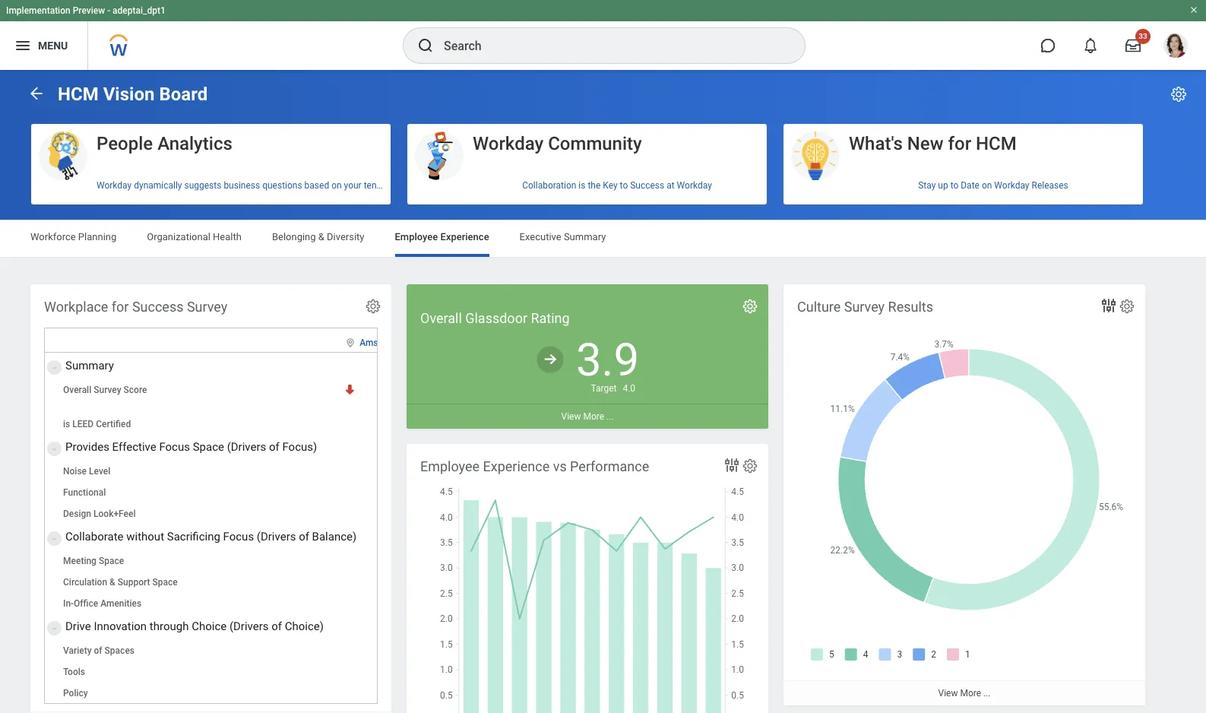 Task type: vqa. For each thing, say whether or not it's contained in the screenshot.
Overall Survey Score's the overall
yes



Task type: locate. For each thing, give the bounding box(es) containing it.
suggests
[[184, 180, 222, 190]]

& left diversity
[[318, 231, 325, 243]]

space right effective
[[193, 440, 224, 454]]

workday inside button
[[473, 133, 544, 154]]

2 collapse image from the top
[[48, 440, 57, 459]]

0 vertical spatial for
[[948, 133, 972, 154]]

vision
[[103, 84, 155, 105]]

policy
[[63, 688, 88, 699]]

1 vertical spatial focus
[[223, 530, 254, 544]]

configure and view chart data image inside employee experience vs performance element
[[723, 456, 741, 474]]

overall for overall glassdoor rating
[[420, 310, 462, 326]]

configure and view chart data image
[[1100, 297, 1118, 315], [723, 456, 741, 474]]

is left "the"
[[579, 180, 586, 190]]

of left 'focus)'
[[269, 440, 280, 454]]

configure and view chart data image inside culture survey results element
[[1100, 297, 1118, 315]]

1 horizontal spatial more
[[961, 688, 982, 699]]

of left balance)
[[299, 530, 309, 544]]

success
[[630, 180, 665, 190], [132, 299, 184, 315]]

configure and view chart data image left configure culture survey results image
[[1100, 297, 1118, 315]]

0 vertical spatial experience
[[441, 231, 489, 243]]

1 horizontal spatial to
[[951, 180, 959, 190]]

of
[[269, 440, 280, 454], [299, 530, 309, 544], [272, 620, 282, 633], [94, 646, 102, 656]]

(drivers right choice
[[230, 620, 269, 633]]

0 horizontal spatial success
[[132, 299, 184, 315]]

collapse image for provides effective focus space (drivers of focus)
[[48, 440, 57, 459]]

0 horizontal spatial configure and view chart data image
[[723, 456, 741, 474]]

view more ...
[[562, 411, 614, 422], [939, 688, 991, 699]]

inbox large image
[[1126, 38, 1141, 53]]

to right the up
[[951, 180, 959, 190]]

space for support
[[152, 577, 178, 588]]

workday
[[473, 133, 544, 154], [97, 180, 132, 190], [677, 180, 712, 190], [995, 180, 1030, 190]]

deteriorating element
[[345, 384, 432, 396]]

0 vertical spatial is
[[579, 180, 586, 190]]

1 vertical spatial collapse image
[[48, 620, 57, 638]]

0 vertical spatial (drivers
[[227, 440, 266, 454]]

...
[[607, 411, 614, 422], [984, 688, 991, 699]]

& inside tab list
[[318, 231, 325, 243]]

view
[[562, 411, 581, 422], [939, 688, 958, 699]]

1 vertical spatial space
[[99, 556, 124, 567]]

overall for overall survey score
[[63, 385, 91, 395]]

to right key
[[620, 180, 628, 190]]

hcm vision board
[[58, 84, 208, 105]]

employee experience
[[395, 231, 489, 243]]

0 vertical spatial focus
[[159, 440, 190, 454]]

overall left glassdoor
[[420, 310, 462, 326]]

overall glassdoor rating
[[420, 310, 570, 326]]

focus right effective
[[159, 440, 190, 454]]

culture survey results element
[[784, 284, 1146, 706]]

0 horizontal spatial more
[[583, 411, 604, 422]]

0 horizontal spatial summary
[[65, 359, 114, 373]]

2 vertical spatial space
[[152, 577, 178, 588]]

view more ... inside culture survey results element
[[939, 688, 991, 699]]

survey right culture
[[844, 299, 885, 315]]

in-office amenities
[[63, 598, 142, 609]]

0 horizontal spatial hcm
[[58, 84, 99, 105]]

1 vertical spatial view
[[939, 688, 958, 699]]

community
[[548, 133, 642, 154]]

0 horizontal spatial &
[[110, 577, 115, 588]]

focus right sacrificing
[[223, 530, 254, 544]]

1 to from the left
[[620, 180, 628, 190]]

focus
[[159, 440, 190, 454], [223, 530, 254, 544]]

of for balance)
[[299, 530, 309, 544]]

your
[[344, 180, 362, 190]]

0 horizontal spatial to
[[620, 180, 628, 190]]

0 vertical spatial more
[[583, 411, 604, 422]]

0 vertical spatial &
[[318, 231, 325, 243]]

(drivers for space
[[227, 440, 266, 454]]

collapse image left drive
[[48, 620, 57, 638]]

what's new for hcm button
[[784, 124, 1144, 181]]

0 vertical spatial view more ... link
[[407, 404, 769, 429]]

overall inside workplace for success survey element
[[63, 385, 91, 395]]

1 horizontal spatial summary
[[564, 231, 606, 243]]

1 horizontal spatial on
[[982, 180, 992, 190]]

experience inside tab list
[[441, 231, 489, 243]]

collapse image left provides
[[48, 440, 57, 459]]

1 vertical spatial employee
[[420, 458, 480, 474]]

0 vertical spatial configure and view chart data image
[[1100, 297, 1118, 315]]

2 horizontal spatial survey
[[844, 299, 885, 315]]

on left your
[[332, 180, 342, 190]]

0 vertical spatial view more ...
[[562, 411, 614, 422]]

focus)
[[282, 440, 317, 454]]

experience left executive
[[441, 231, 489, 243]]

collapse image
[[48, 359, 57, 377], [48, 440, 57, 459]]

(drivers left balance)
[[257, 530, 296, 544]]

1 horizontal spatial view more ...
[[939, 688, 991, 699]]

summary
[[564, 231, 606, 243], [65, 359, 114, 373]]

(drivers for focus
[[257, 530, 296, 544]]

1 horizontal spatial view
[[939, 688, 958, 699]]

1 horizontal spatial hcm
[[976, 133, 1017, 154]]

0 vertical spatial success
[[630, 180, 665, 190]]

innovation
[[94, 620, 147, 633]]

workplace for success survey
[[44, 299, 228, 315]]

0 horizontal spatial view more ... link
[[407, 404, 769, 429]]

employee for employee experience
[[395, 231, 438, 243]]

hcm right 'previous page' image
[[58, 84, 99, 105]]

workday up collaboration
[[473, 133, 544, 154]]

meeting space
[[63, 556, 124, 567]]

space right support
[[152, 577, 178, 588]]

is left leed on the left of page
[[63, 419, 70, 430]]

success inside workplace for success survey element
[[132, 299, 184, 315]]

menu
[[38, 39, 68, 51]]

0 vertical spatial collapse image
[[48, 530, 57, 548]]

configure culture survey results image
[[1119, 298, 1136, 315]]

1 vertical spatial (drivers
[[257, 530, 296, 544]]

... inside culture survey results element
[[984, 688, 991, 699]]

1 vertical spatial &
[[110, 577, 115, 588]]

1 horizontal spatial view more ... link
[[784, 681, 1146, 706]]

collaborate without sacrificing focus (drivers of balance)
[[65, 530, 357, 544]]

view inside culture survey results element
[[939, 688, 958, 699]]

2 to from the left
[[951, 180, 959, 190]]

workplace for success survey element
[[30, 284, 1207, 713]]

1 horizontal spatial overall
[[420, 310, 462, 326]]

summary inside tab list
[[564, 231, 606, 243]]

1 horizontal spatial for
[[948, 133, 972, 154]]

1 vertical spatial is
[[63, 419, 70, 430]]

performance
[[570, 458, 649, 474]]

1 on from the left
[[332, 180, 342, 190]]

0 vertical spatial employee
[[395, 231, 438, 243]]

3.9 target 4.0
[[576, 333, 639, 394]]

glassdoor
[[465, 310, 528, 326]]

for right workplace
[[112, 299, 129, 315]]

configure and view chart data image left configure employee experience vs performance image
[[723, 456, 741, 474]]

space
[[193, 440, 224, 454], [99, 556, 124, 567], [152, 577, 178, 588]]

0 vertical spatial overall
[[420, 310, 462, 326]]

1 horizontal spatial ...
[[984, 688, 991, 699]]

tab list inside 3.9 main content
[[15, 220, 1191, 257]]

2 collapse image from the top
[[48, 620, 57, 638]]

employee experience vs performance element
[[407, 444, 769, 713]]

& inside workplace for success survey element
[[110, 577, 115, 588]]

more
[[583, 411, 604, 422], [961, 688, 982, 699]]

belonging
[[272, 231, 316, 243]]

0 horizontal spatial ...
[[607, 411, 614, 422]]

overall up leed on the left of page
[[63, 385, 91, 395]]

1 vertical spatial ...
[[984, 688, 991, 699]]

amsterdam link
[[360, 335, 407, 348]]

of for focus)
[[269, 440, 280, 454]]

(drivers left 'focus)'
[[227, 440, 266, 454]]

0 vertical spatial view
[[562, 411, 581, 422]]

of left choice)
[[272, 620, 282, 633]]

culture
[[798, 299, 841, 315]]

0 horizontal spatial on
[[332, 180, 342, 190]]

notifications large image
[[1083, 38, 1099, 53]]

1 vertical spatial collapse image
[[48, 440, 57, 459]]

amenities
[[101, 598, 142, 609]]

to
[[620, 180, 628, 190], [951, 180, 959, 190]]

view for bottommost view more ... link
[[939, 688, 958, 699]]

hcm
[[58, 84, 99, 105], [976, 133, 1017, 154]]

0 horizontal spatial focus
[[159, 440, 190, 454]]

space up circulation & support space
[[99, 556, 124, 567]]

summary right executive
[[564, 231, 606, 243]]

workday dynamically suggests business questions based on your tenant link
[[31, 174, 391, 197]]

experience left vs
[[483, 458, 550, 474]]

justify image
[[14, 36, 32, 55]]

is
[[579, 180, 586, 190], [63, 419, 70, 430]]

collaboration is the key to success at workday
[[522, 180, 712, 190]]

functional
[[63, 487, 106, 498]]

configure workplace for success survey image
[[365, 298, 382, 315]]

support
[[118, 577, 150, 588]]

1 vertical spatial view more ...
[[939, 688, 991, 699]]

0 horizontal spatial survey
[[94, 385, 121, 395]]

success down organizational
[[132, 299, 184, 315]]

amsterdam
[[360, 338, 407, 348]]

0 horizontal spatial is
[[63, 419, 70, 430]]

2 vertical spatial (drivers
[[230, 620, 269, 633]]

stay up to date on workday releases
[[919, 180, 1069, 190]]

0 vertical spatial summary
[[564, 231, 606, 243]]

for right new on the right
[[948, 133, 972, 154]]

summary up overall survey score
[[65, 359, 114, 373]]

analytics
[[158, 133, 233, 154]]

people analytics button
[[31, 124, 391, 181]]

what's
[[849, 133, 903, 154]]

level
[[89, 466, 110, 477]]

tab list containing workforce planning
[[15, 220, 1191, 257]]

2 on from the left
[[982, 180, 992, 190]]

collapse image
[[48, 530, 57, 548], [48, 620, 57, 638]]

1 vertical spatial overall
[[63, 385, 91, 395]]

1 horizontal spatial space
[[152, 577, 178, 588]]

location image
[[345, 338, 357, 348]]

view for left view more ... link
[[562, 411, 581, 422]]

collapse image down workplace
[[48, 359, 57, 377]]

2 horizontal spatial space
[[193, 440, 224, 454]]

0 horizontal spatial space
[[99, 556, 124, 567]]

workday down people
[[97, 180, 132, 190]]

view more ... link
[[407, 404, 769, 429], [784, 681, 1146, 706]]

0 horizontal spatial for
[[112, 299, 129, 315]]

on right date
[[982, 180, 992, 190]]

employee experience vs performance
[[420, 458, 649, 474]]

1 vertical spatial success
[[132, 299, 184, 315]]

0 horizontal spatial view more ...
[[562, 411, 614, 422]]

1 vertical spatial more
[[961, 688, 982, 699]]

more for left view more ... link
[[583, 411, 604, 422]]

employee inside tab list
[[395, 231, 438, 243]]

1 horizontal spatial &
[[318, 231, 325, 243]]

1 horizontal spatial configure and view chart data image
[[1100, 297, 1118, 315]]

1 vertical spatial summary
[[65, 359, 114, 373]]

0 vertical spatial space
[[193, 440, 224, 454]]

on
[[332, 180, 342, 190], [982, 180, 992, 190]]

more inside culture survey results element
[[961, 688, 982, 699]]

tab list
[[15, 220, 1191, 257]]

success inside collaboration is the key to success at workday link
[[630, 180, 665, 190]]

overall
[[420, 310, 462, 326], [63, 385, 91, 395]]

1 vertical spatial experience
[[483, 458, 550, 474]]

score
[[124, 385, 147, 395]]

implementation
[[6, 5, 70, 16]]

for inside button
[[948, 133, 972, 154]]

0 horizontal spatial view
[[562, 411, 581, 422]]

what's new for hcm
[[849, 133, 1017, 154]]

1 horizontal spatial success
[[630, 180, 665, 190]]

1 collapse image from the top
[[48, 530, 57, 548]]

collaboration is the key to success at workday link
[[408, 174, 767, 197]]

(drivers for choice
[[230, 620, 269, 633]]

board
[[159, 84, 208, 105]]

collapse image left the "collaborate"
[[48, 530, 57, 548]]

balance)
[[312, 530, 357, 544]]

hcm up stay up to date on workday releases
[[976, 133, 1017, 154]]

success left at
[[630, 180, 665, 190]]

1 vertical spatial view more ... link
[[784, 681, 1146, 706]]

& left support
[[110, 577, 115, 588]]

workday left releases
[[995, 180, 1030, 190]]

1 vertical spatial for
[[112, 299, 129, 315]]

questions
[[262, 180, 302, 190]]

1 collapse image from the top
[[48, 359, 57, 377]]

0 horizontal spatial overall
[[63, 385, 91, 395]]

variety
[[63, 646, 92, 656]]

0 vertical spatial ...
[[607, 411, 614, 422]]

survey down 'organizational health' on the top left
[[187, 299, 228, 315]]

collapse image for drive innovation through choice (drivers of choice)
[[48, 620, 57, 638]]

1 vertical spatial configure and view chart data image
[[723, 456, 741, 474]]

meeting
[[63, 556, 96, 567]]

diversity
[[327, 231, 365, 243]]

executive
[[520, 231, 562, 243]]

configure employee experience vs performance image
[[742, 458, 759, 474]]

1 vertical spatial hcm
[[976, 133, 1017, 154]]

workforce
[[30, 231, 76, 243]]

new
[[908, 133, 944, 154]]

0 vertical spatial collapse image
[[48, 359, 57, 377]]

survey left score
[[94, 385, 121, 395]]

business
[[224, 180, 260, 190]]



Task type: describe. For each thing, give the bounding box(es) containing it.
people analytics
[[97, 133, 233, 154]]

without
[[126, 530, 164, 544]]

workday community button
[[408, 124, 767, 181]]

organizational health
[[147, 231, 242, 243]]

planning
[[78, 231, 117, 243]]

collaborate
[[65, 530, 124, 544]]

collapse image for collaborate without sacrificing focus (drivers of balance)
[[48, 530, 57, 548]]

& for circulation
[[110, 577, 115, 588]]

executive summary
[[520, 231, 606, 243]]

neutral good image
[[536, 345, 565, 374]]

configure and view chart data image for culture survey results
[[1100, 297, 1118, 315]]

1 horizontal spatial survey
[[187, 299, 228, 315]]

collapse image for summary
[[48, 359, 57, 377]]

experience for employee experience vs performance
[[483, 458, 550, 474]]

noise level
[[63, 466, 110, 477]]

employee for employee experience vs performance
[[420, 458, 480, 474]]

design
[[63, 509, 91, 519]]

tenant
[[364, 180, 390, 190]]

drive innovation through choice (drivers of choice)
[[65, 620, 324, 633]]

health
[[213, 231, 242, 243]]

up
[[938, 180, 949, 190]]

the
[[588, 180, 601, 190]]

based
[[305, 180, 329, 190]]

33
[[1139, 32, 1148, 40]]

configure and view chart data image for employee experience vs performance
[[723, 456, 741, 474]]

is inside workplace for success survey element
[[63, 419, 70, 430]]

provides
[[65, 440, 109, 454]]

3.9
[[576, 333, 639, 387]]

effective
[[112, 440, 156, 454]]

configure image
[[742, 298, 759, 315]]

variety of spaces
[[63, 646, 135, 656]]

people
[[97, 133, 153, 154]]

circulation
[[63, 577, 107, 588]]

experience for employee experience
[[441, 231, 489, 243]]

search image
[[417, 36, 435, 55]]

more for bottommost view more ... link
[[961, 688, 982, 699]]

noise
[[63, 466, 87, 477]]

organizational
[[147, 231, 211, 243]]

previous page image
[[27, 84, 46, 102]]

7
[[427, 466, 432, 477]]

culture survey results
[[798, 299, 934, 315]]

workday community
[[473, 133, 642, 154]]

stay up to date on workday releases link
[[784, 174, 1144, 197]]

of for choice)
[[272, 620, 282, 633]]

target
[[591, 383, 617, 394]]

profile logan mcneil image
[[1164, 33, 1188, 61]]

of right variety
[[94, 646, 102, 656]]

spaces
[[105, 646, 135, 656]]

workplace
[[44, 299, 108, 315]]

choice)
[[285, 620, 324, 633]]

office
[[74, 598, 98, 609]]

look+feel
[[94, 509, 136, 519]]

results
[[888, 299, 934, 315]]

survey for overall survey score
[[94, 385, 121, 395]]

preview
[[73, 5, 105, 16]]

deteriorating image
[[345, 384, 356, 395]]

overall survey score
[[63, 385, 147, 395]]

choice
[[192, 620, 227, 633]]

drive
[[65, 620, 91, 633]]

stay
[[919, 180, 936, 190]]

workday right at
[[677, 180, 712, 190]]

leed
[[72, 419, 94, 430]]

33 button
[[1117, 29, 1151, 62]]

-
[[107, 5, 110, 16]]

through
[[150, 620, 189, 633]]

hcm inside button
[[976, 133, 1017, 154]]

workday dynamically suggests business questions based on your tenant
[[97, 180, 390, 190]]

configure this page image
[[1170, 85, 1188, 103]]

certified
[[96, 419, 131, 430]]

4.0
[[623, 383, 636, 394]]

summary inside workplace for success survey element
[[65, 359, 114, 373]]

Search Workday  search field
[[444, 29, 774, 62]]

design look+feel
[[63, 509, 136, 519]]

releases
[[1032, 180, 1069, 190]]

3.9 main content
[[0, 70, 1207, 713]]

date
[[961, 180, 980, 190]]

dynamically
[[134, 180, 182, 190]]

close environment banner image
[[1190, 5, 1199, 14]]

is leed certified
[[63, 419, 131, 430]]

space for focus
[[193, 440, 224, 454]]

vs
[[553, 458, 567, 474]]

& for belonging
[[318, 231, 325, 243]]

belonging & diversity
[[272, 231, 365, 243]]

0 vertical spatial hcm
[[58, 84, 99, 105]]

provides effective focus space (drivers of focus)
[[65, 440, 317, 454]]

sacrificing
[[167, 530, 220, 544]]

menu banner
[[0, 0, 1207, 70]]

implementation preview -   adeptai_dpt1
[[6, 5, 166, 16]]

tools
[[63, 667, 85, 678]]

survey for culture survey results
[[844, 299, 885, 315]]

in-
[[63, 598, 74, 609]]

1 horizontal spatial is
[[579, 180, 586, 190]]

at
[[667, 180, 675, 190]]

workforce planning
[[30, 231, 117, 243]]

adeptai_dpt1
[[113, 5, 166, 16]]

rating
[[531, 310, 570, 326]]

key
[[603, 180, 618, 190]]

menu button
[[0, 21, 88, 70]]

1 horizontal spatial focus
[[223, 530, 254, 544]]

circulation & support space
[[63, 577, 178, 588]]



